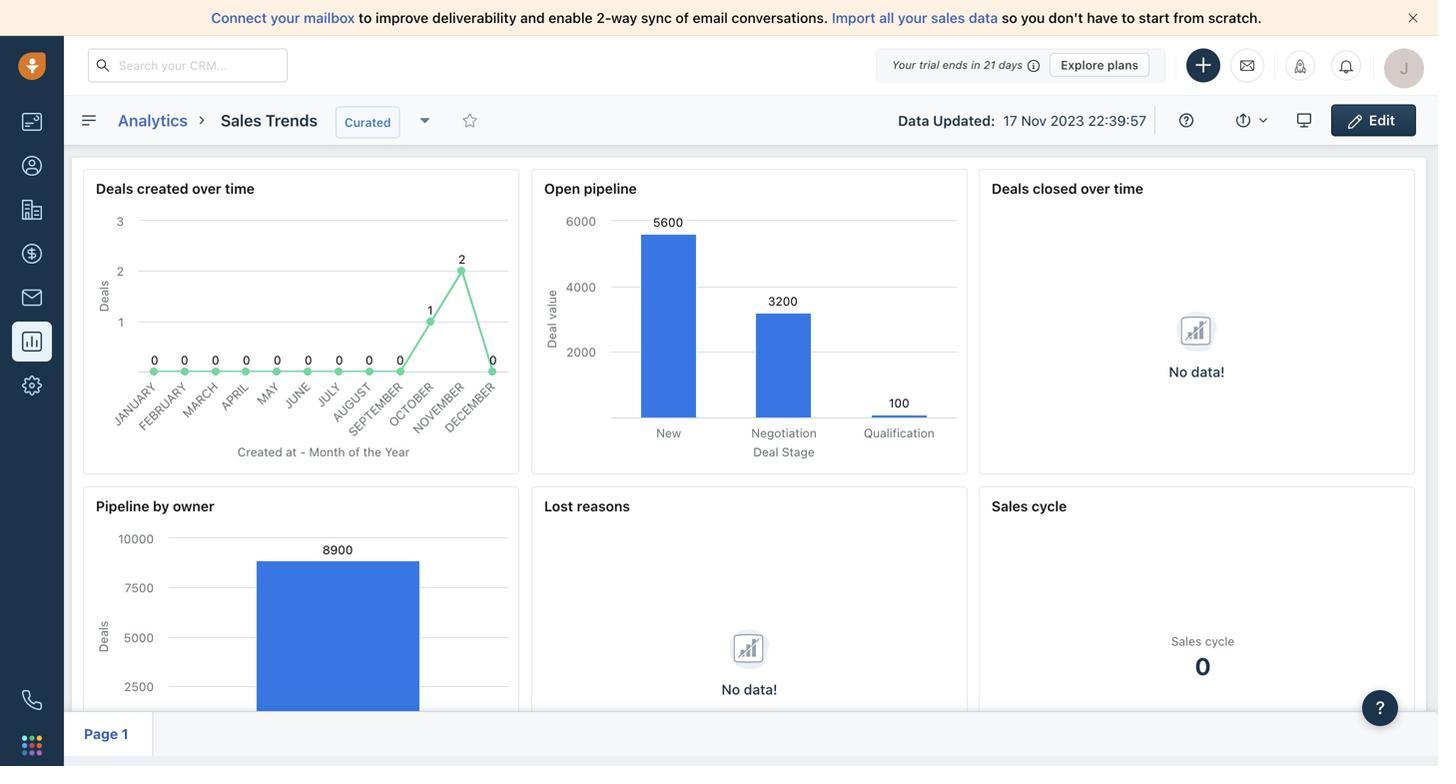 Task type: locate. For each thing, give the bounding box(es) containing it.
to left start
[[1122, 9, 1135, 26]]

email
[[693, 9, 728, 26]]

start
[[1139, 9, 1170, 26]]

your
[[892, 58, 916, 71]]

to right 'mailbox'
[[359, 9, 372, 26]]

1 horizontal spatial to
[[1122, 9, 1135, 26]]

0 horizontal spatial to
[[359, 9, 372, 26]]

sync
[[641, 9, 672, 26]]

2 to from the left
[[1122, 9, 1135, 26]]

2 your from the left
[[898, 9, 927, 26]]

your
[[271, 9, 300, 26], [898, 9, 927, 26]]

1 horizontal spatial your
[[898, 9, 927, 26]]

21
[[984, 58, 996, 71]]

improve
[[376, 9, 429, 26]]

deliverability
[[432, 9, 517, 26]]

phone image
[[22, 690, 42, 710]]

to
[[359, 9, 372, 26], [1122, 9, 1135, 26]]

phone element
[[12, 680, 52, 720]]

your right all
[[898, 9, 927, 26]]

explore plans
[[1061, 58, 1139, 72]]

you
[[1021, 9, 1045, 26]]

have
[[1087, 9, 1118, 26]]

scratch.
[[1208, 9, 1262, 26]]

sales
[[931, 9, 965, 26]]

data
[[969, 9, 998, 26]]

Search your CRM... text field
[[88, 48, 288, 82]]

1 to from the left
[[359, 9, 372, 26]]

mailbox
[[304, 9, 355, 26]]

your left 'mailbox'
[[271, 9, 300, 26]]

connect your mailbox link
[[211, 9, 359, 26]]

0 horizontal spatial your
[[271, 9, 300, 26]]

trial
[[919, 58, 939, 71]]



Task type: describe. For each thing, give the bounding box(es) containing it.
your trial ends in 21 days
[[892, 58, 1023, 71]]

connect
[[211, 9, 267, 26]]

from
[[1174, 9, 1205, 26]]

of
[[676, 9, 689, 26]]

email image
[[1241, 57, 1255, 74]]

import all your sales data link
[[832, 9, 1002, 26]]

so
[[1002, 9, 1018, 26]]

way
[[611, 9, 637, 26]]

days
[[999, 58, 1023, 71]]

and
[[520, 9, 545, 26]]

enable
[[549, 9, 593, 26]]

all
[[879, 9, 894, 26]]

2-
[[597, 9, 611, 26]]

explore
[[1061, 58, 1104, 72]]

don't
[[1049, 9, 1083, 26]]

explore plans link
[[1050, 53, 1150, 77]]

connect your mailbox to improve deliverability and enable 2-way sync of email conversations. import all your sales data so you don't have to start from scratch.
[[211, 9, 1262, 26]]

ends
[[943, 58, 968, 71]]

close image
[[1408, 13, 1418, 23]]

import
[[832, 9, 876, 26]]

conversations.
[[732, 9, 828, 26]]

plans
[[1108, 58, 1139, 72]]

1 your from the left
[[271, 9, 300, 26]]

freshworks switcher image
[[22, 735, 42, 755]]

in
[[971, 58, 981, 71]]



Task type: vqa. For each thing, say whether or not it's contained in the screenshot.
'ACTIVITIES DASHBOARD'
no



